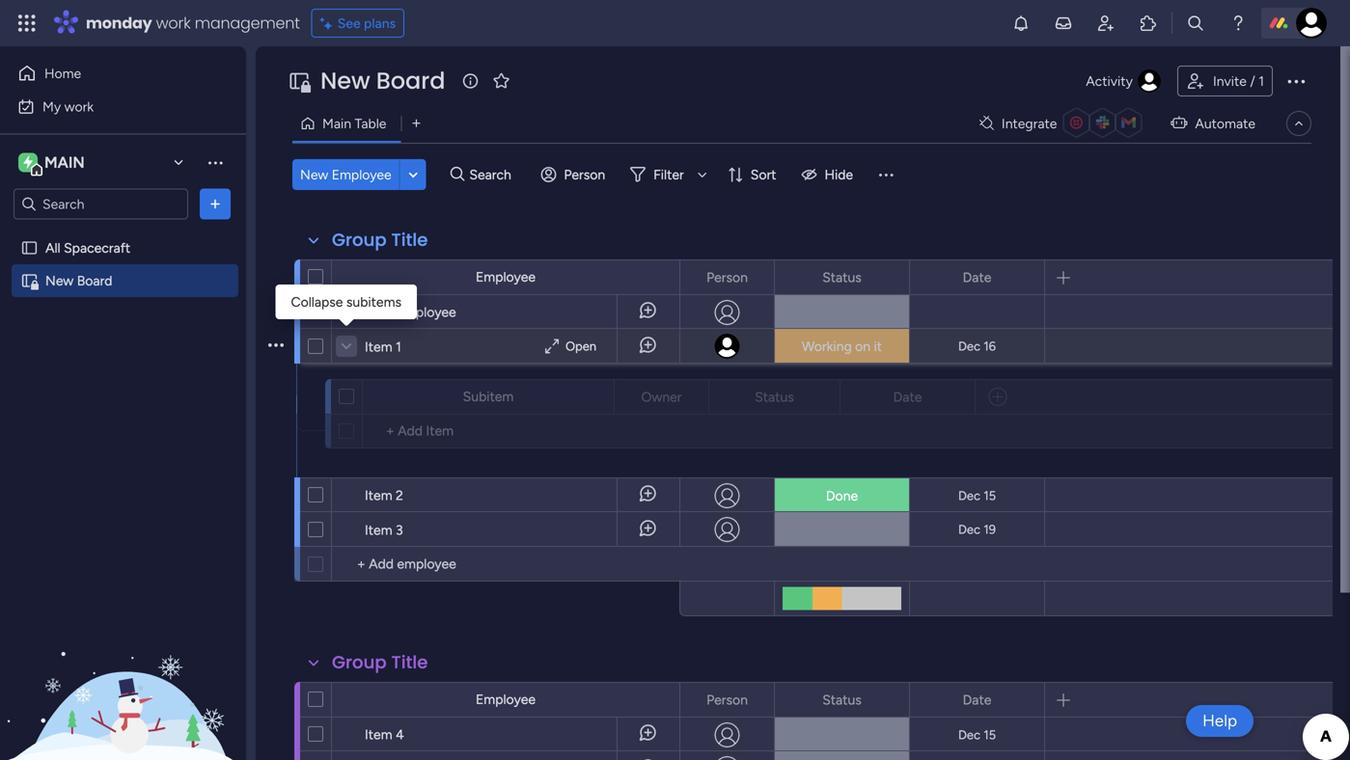 Task type: describe. For each thing, give the bounding box(es) containing it.
lottie animation image
[[0, 566, 246, 761]]

menu image
[[876, 165, 896, 184]]

automate
[[1195, 115, 1256, 132]]

2 15 from the top
[[984, 728, 996, 743]]

New Board field
[[316, 65, 450, 97]]

item 1
[[365, 339, 401, 355]]

all
[[45, 240, 60, 256]]

item 2
[[365, 487, 403, 504]]

see plans
[[338, 15, 396, 31]]

home button
[[12, 58, 208, 89]]

employee inside button
[[332, 166, 392, 183]]

date for 1st date field
[[963, 269, 992, 286]]

new employee inside button
[[300, 166, 392, 183]]

main table button
[[292, 108, 401, 139]]

dec 16
[[958, 339, 996, 354]]

group title for group title field for 1st date field
[[332, 228, 428, 252]]

home
[[44, 65, 81, 82]]

main table
[[322, 115, 386, 132]]

list box containing all spacecraft
[[0, 228, 246, 558]]

hide
[[825, 166, 853, 183]]

table
[[355, 115, 386, 132]]

4 dec from the top
[[958, 728, 981, 743]]

1 person field from the top
[[702, 267, 753, 288]]

1 vertical spatial options image
[[747, 261, 761, 294]]

1 horizontal spatial new board
[[320, 65, 445, 97]]

1 horizontal spatial board
[[376, 65, 445, 97]]

see
[[338, 15, 361, 31]]

main
[[44, 153, 85, 172]]

dapulse integrations image
[[980, 116, 994, 131]]

add to favorites image
[[492, 71, 511, 90]]

all spacecraft
[[45, 240, 130, 256]]

3 dec from the top
[[958, 522, 981, 538]]

subitems
[[346, 294, 402, 310]]

filter button
[[623, 159, 714, 190]]

1 vertical spatial 1
[[396, 339, 401, 355]]

item for item 4
[[365, 727, 392, 743]]

1 date field from the top
[[958, 267, 996, 288]]

new up main table button
[[320, 65, 370, 97]]

inbox image
[[1054, 14, 1073, 33]]

group title field for 1st date field
[[327, 228, 433, 253]]

invite members image
[[1096, 14, 1116, 33]]

work for monday
[[156, 12, 191, 34]]

invite / 1 button
[[1177, 66, 1273, 97]]

1 vertical spatial options image
[[747, 684, 761, 717]]

open button
[[540, 335, 601, 358]]

main button
[[14, 146, 192, 179]]

new up "item 1"
[[365, 304, 393, 320]]

help image
[[1229, 14, 1248, 33]]

0 vertical spatial options image
[[1285, 69, 1308, 93]]

collapse subitems
[[291, 294, 402, 310]]

1 15 from the top
[[984, 488, 996, 504]]

2 workspace image from the left
[[23, 152, 33, 173]]

2 dec from the top
[[958, 488, 981, 504]]

done
[[826, 488, 858, 504]]

person button
[[533, 159, 617, 190]]

show board description image
[[459, 71, 482, 91]]

1 dec 15 from the top
[[958, 488, 996, 504]]

item 3
[[365, 522, 403, 539]]

person for 1st person field from the bottom of the page
[[707, 692, 748, 708]]

filter
[[654, 166, 684, 183]]

0 horizontal spatial new board
[[45, 273, 112, 289]]

date for first date field from the bottom of the page
[[963, 692, 992, 708]]

notifications image
[[1012, 14, 1031, 33]]

status for 2nd 'status' field from the top of the page
[[823, 692, 862, 708]]

item for item 2
[[365, 487, 392, 504]]



Task type: locate. For each thing, give the bounding box(es) containing it.
1 vertical spatial person
[[707, 269, 748, 286]]

1 vertical spatial group title
[[332, 651, 428, 675]]

0 vertical spatial title
[[391, 228, 428, 252]]

2 status field from the top
[[818, 690, 867, 711]]

1 status field from the top
[[818, 267, 867, 288]]

1 date from the top
[[963, 269, 992, 286]]

2 date field from the top
[[958, 690, 996, 711]]

title for group title field associated with first date field from the bottom of the page
[[391, 651, 428, 675]]

group title field for first date field from the bottom of the page
[[327, 651, 433, 676]]

1 title from the top
[[391, 228, 428, 252]]

0 vertical spatial new board
[[320, 65, 445, 97]]

1 vertical spatial group title field
[[327, 651, 433, 676]]

group up item 4
[[332, 651, 387, 675]]

1 right the / at top
[[1259, 73, 1264, 89]]

person inside popup button
[[564, 166, 605, 183]]

group title up the subitems in the top of the page
[[332, 228, 428, 252]]

my work button
[[12, 91, 208, 122]]

arrow down image
[[691, 163, 714, 186]]

invite / 1
[[1213, 73, 1264, 89]]

0 horizontal spatial options image
[[268, 323, 284, 369]]

new employee button
[[292, 159, 399, 190]]

new employee
[[300, 166, 392, 183], [365, 304, 456, 320]]

1 vertical spatial board
[[77, 273, 112, 289]]

angle down image
[[409, 167, 418, 182]]

help button
[[1186, 706, 1254, 737]]

item for item 1
[[365, 339, 392, 355]]

add view image
[[412, 117, 420, 131]]

0 vertical spatial group title
[[332, 228, 428, 252]]

0 vertical spatial dec 15
[[958, 488, 996, 504]]

2 vertical spatial options image
[[268, 323, 284, 369]]

status
[[823, 269, 862, 286], [823, 692, 862, 708]]

1 workspace image from the left
[[18, 152, 38, 173]]

19
[[984, 522, 996, 538]]

1 horizontal spatial 1
[[1259, 73, 1264, 89]]

2 status from the top
[[823, 692, 862, 708]]

private board image
[[288, 69, 311, 93], [20, 272, 39, 290]]

my
[[42, 98, 61, 115]]

private board image down public board image
[[20, 272, 39, 290]]

2 vertical spatial person
[[707, 692, 748, 708]]

monday work management
[[86, 12, 300, 34]]

0 vertical spatial 15
[[984, 488, 996, 504]]

workspace image
[[18, 152, 38, 173], [23, 152, 33, 173]]

person
[[564, 166, 605, 183], [707, 269, 748, 286], [707, 692, 748, 708]]

1 horizontal spatial work
[[156, 12, 191, 34]]

2
[[396, 487, 403, 504]]

1 vertical spatial work
[[64, 98, 94, 115]]

on
[[855, 338, 871, 355]]

1 vertical spatial 15
[[984, 728, 996, 743]]

status for 2nd 'status' field from the bottom of the page
[[823, 269, 862, 286]]

lottie animation element
[[0, 566, 246, 761]]

1 vertical spatial status
[[823, 692, 862, 708]]

1 status from the top
[[823, 269, 862, 286]]

2 person field from the top
[[702, 690, 753, 711]]

1 vertical spatial new board
[[45, 273, 112, 289]]

Status field
[[818, 267, 867, 288], [818, 690, 867, 711]]

0 vertical spatial person
[[564, 166, 605, 183]]

/
[[1250, 73, 1255, 89]]

new employee up "item 1"
[[365, 304, 456, 320]]

monday
[[86, 12, 152, 34]]

0 vertical spatial status
[[823, 269, 862, 286]]

help
[[1203, 711, 1237, 731]]

title for group title field for 1st date field
[[391, 228, 428, 252]]

main
[[322, 115, 351, 132]]

new down main at the top of the page
[[300, 166, 328, 183]]

2 date from the top
[[963, 692, 992, 708]]

spacecraft
[[64, 240, 130, 256]]

1 vertical spatial date
[[963, 692, 992, 708]]

search everything image
[[1186, 14, 1206, 33]]

collapse board header image
[[1291, 116, 1307, 131]]

private board image up main table button
[[288, 69, 311, 93]]

working
[[802, 338, 852, 355]]

1 vertical spatial group
[[332, 651, 387, 675]]

activity button
[[1078, 66, 1170, 97]]

0 vertical spatial status field
[[818, 267, 867, 288]]

4
[[396, 727, 404, 743]]

2 horizontal spatial options image
[[1285, 69, 1308, 93]]

work for my
[[64, 98, 94, 115]]

new down the all
[[45, 273, 74, 289]]

new
[[320, 65, 370, 97], [300, 166, 328, 183], [45, 273, 74, 289], [365, 304, 393, 320]]

board down 'spacecraft'
[[77, 273, 112, 289]]

1 vertical spatial status field
[[818, 690, 867, 711]]

group title field up item 4
[[327, 651, 433, 676]]

0 vertical spatial new employee
[[300, 166, 392, 183]]

group title
[[332, 228, 428, 252], [332, 651, 428, 675]]

item for item 3
[[365, 522, 392, 539]]

title
[[391, 228, 428, 252], [391, 651, 428, 675]]

item down the subitems in the top of the page
[[365, 339, 392, 355]]

1 group title from the top
[[332, 228, 428, 252]]

16
[[984, 339, 996, 354]]

Group Title field
[[327, 228, 433, 253], [327, 651, 433, 676]]

1 vertical spatial date field
[[958, 690, 996, 711]]

dec 19
[[958, 522, 996, 538]]

board
[[376, 65, 445, 97], [77, 273, 112, 289]]

sort
[[751, 166, 776, 183]]

15
[[984, 488, 996, 504], [984, 728, 996, 743]]

autopilot image
[[1171, 110, 1188, 135]]

invite
[[1213, 73, 1247, 89]]

activity
[[1086, 73, 1133, 89]]

2 title from the top
[[391, 651, 428, 675]]

open
[[566, 339, 597, 354]]

3
[[396, 522, 403, 539]]

2 group from the top
[[332, 651, 387, 675]]

Search in workspace field
[[41, 193, 161, 215]]

apps image
[[1139, 14, 1158, 33]]

integrate
[[1002, 115, 1057, 132]]

work right the my
[[64, 98, 94, 115]]

1 inside button
[[1259, 73, 1264, 89]]

0 vertical spatial person field
[[702, 267, 753, 288]]

options image
[[1285, 69, 1308, 93], [747, 261, 761, 294], [268, 323, 284, 369]]

1 dec from the top
[[958, 339, 981, 354]]

it
[[874, 338, 882, 355]]

new board
[[320, 65, 445, 97], [45, 273, 112, 289]]

Person field
[[702, 267, 753, 288], [702, 690, 753, 711]]

noah lott image
[[1296, 8, 1327, 39]]

group title field up the subitems in the top of the page
[[327, 228, 433, 253]]

0 vertical spatial date
[[963, 269, 992, 286]]

working on it
[[802, 338, 882, 355]]

work
[[156, 12, 191, 34], [64, 98, 94, 115]]

1 vertical spatial person field
[[702, 690, 753, 711]]

title up 4
[[391, 651, 428, 675]]

dec
[[958, 339, 981, 354], [958, 488, 981, 504], [958, 522, 981, 538], [958, 728, 981, 743]]

0 vertical spatial group title field
[[327, 228, 433, 253]]

2 group title from the top
[[332, 651, 428, 675]]

board up add view 'icon'
[[376, 65, 445, 97]]

0 horizontal spatial work
[[64, 98, 94, 115]]

3 item from the top
[[365, 522, 392, 539]]

group title up item 4
[[332, 651, 428, 675]]

options image
[[206, 194, 225, 214], [747, 684, 761, 717]]

sort button
[[720, 159, 788, 190]]

public board image
[[20, 239, 39, 257]]

item left "3"
[[365, 522, 392, 539]]

0 vertical spatial board
[[376, 65, 445, 97]]

4 item from the top
[[365, 727, 392, 743]]

1 vertical spatial dec 15
[[958, 728, 996, 743]]

new board down 'all spacecraft'
[[45, 273, 112, 289]]

work inside button
[[64, 98, 94, 115]]

0 vertical spatial date field
[[958, 267, 996, 288]]

management
[[195, 12, 300, 34]]

1 group from the top
[[332, 228, 387, 252]]

Search field
[[465, 161, 523, 188]]

2 dec 15 from the top
[[958, 728, 996, 743]]

1 down the subitems in the top of the page
[[396, 339, 401, 355]]

Date field
[[958, 267, 996, 288], [958, 690, 996, 711]]

hide button
[[794, 159, 865, 190]]

2 item from the top
[[365, 487, 392, 504]]

see plans button
[[311, 9, 405, 38]]

workspace selection element
[[18, 151, 88, 176]]

1 horizontal spatial options image
[[747, 261, 761, 294]]

new inside button
[[300, 166, 328, 183]]

0 vertical spatial group
[[332, 228, 387, 252]]

1 vertical spatial title
[[391, 651, 428, 675]]

new board up table
[[320, 65, 445, 97]]

1 group title field from the top
[[327, 228, 433, 253]]

1 horizontal spatial options image
[[747, 684, 761, 717]]

title down angle down image
[[391, 228, 428, 252]]

employee
[[332, 166, 392, 183], [476, 269, 536, 285], [396, 304, 456, 320], [476, 692, 536, 708]]

0 vertical spatial work
[[156, 12, 191, 34]]

collapse
[[291, 294, 343, 310]]

item
[[365, 339, 392, 355], [365, 487, 392, 504], [365, 522, 392, 539], [365, 727, 392, 743]]

0 horizontal spatial 1
[[396, 339, 401, 355]]

0 horizontal spatial options image
[[206, 194, 225, 214]]

item 4
[[365, 727, 404, 743]]

0 vertical spatial options image
[[206, 194, 225, 214]]

v2 search image
[[450, 164, 465, 186]]

new employee down main table button
[[300, 166, 392, 183]]

option
[[0, 231, 246, 235]]

0 vertical spatial 1
[[1259, 73, 1264, 89]]

+ Add employee text field
[[342, 553, 671, 576]]

2 group title field from the top
[[327, 651, 433, 676]]

0 horizontal spatial board
[[77, 273, 112, 289]]

dec 15
[[958, 488, 996, 504], [958, 728, 996, 743]]

plans
[[364, 15, 396, 31]]

0 vertical spatial private board image
[[288, 69, 311, 93]]

1 horizontal spatial private board image
[[288, 69, 311, 93]]

group up the collapse subitems
[[332, 228, 387, 252]]

item left 2
[[365, 487, 392, 504]]

list box
[[0, 228, 246, 558]]

item left 4
[[365, 727, 392, 743]]

date
[[963, 269, 992, 286], [963, 692, 992, 708]]

work right monday
[[156, 12, 191, 34]]

1 item from the top
[[365, 339, 392, 355]]

group title for group title field associated with first date field from the bottom of the page
[[332, 651, 428, 675]]

my work
[[42, 98, 94, 115]]

1
[[1259, 73, 1264, 89], [396, 339, 401, 355]]

select product image
[[17, 14, 37, 33]]

0 horizontal spatial private board image
[[20, 272, 39, 290]]

workspace options image
[[206, 153, 225, 172]]

person for second person field from the bottom of the page
[[707, 269, 748, 286]]

group
[[332, 228, 387, 252], [332, 651, 387, 675]]

1 vertical spatial new employee
[[365, 304, 456, 320]]

1 vertical spatial private board image
[[20, 272, 39, 290]]



Task type: vqa. For each thing, say whether or not it's contained in the screenshot.
the bottom Private board image
yes



